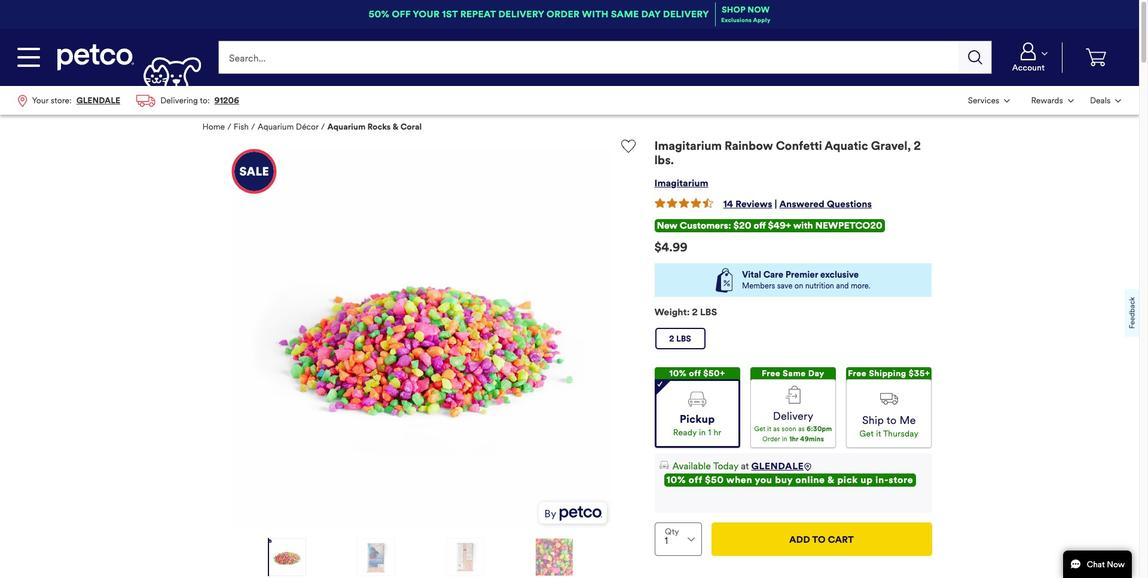 Task type: vqa. For each thing, say whether or not it's contained in the screenshot.
"Members"
yes



Task type: describe. For each thing, give the bounding box(es) containing it.
10% for 10% off $50 when you buy online & pick up in-store
[[667, 475, 686, 486]]

questions
[[827, 199, 872, 210]]

2 lbs
[[669, 334, 691, 344]]

more.
[[851, 282, 871, 291]]

to
[[887, 415, 897, 428]]

now
[[748, 5, 770, 15]]

imagitarium rainbow confetti aquatic gravel, 2 lbs. - thumbnail-1 image
[[269, 539, 306, 577]]

to
[[812, 535, 826, 546]]

ship to me get it thursday
[[860, 415, 919, 440]]

off for $50
[[689, 475, 703, 486]]

online
[[796, 475, 825, 486]]

10% off $50 when you buy online & pick up in-store
[[667, 475, 914, 486]]

lbs inside radio
[[676, 334, 691, 344]]

1st
[[442, 8, 458, 20]]

1 vertical spatial 2
[[692, 307, 698, 318]]

delivery get it as soon as 6:30pm order in 1hr 49mins
[[755, 410, 832, 444]]

customers:
[[680, 220, 731, 232]]

up
[[861, 475, 873, 486]]

2 inside imagitarium rainbow confetti aquatic gravel, 2 lbs.
[[914, 139, 921, 154]]

2 inside variation-2 lbs radio
[[669, 334, 674, 344]]

$50
[[705, 475, 724, 486]]

icon carat down image
[[688, 538, 695, 542]]

off right the $20
[[754, 220, 766, 232]]

add to cart button
[[711, 523, 932, 557]]

icon check success 4 image
[[657, 381, 663, 387]]

aquarium décor link
[[258, 122, 319, 132]]

gravel,
[[871, 139, 911, 154]]

available today at glendale
[[673, 461, 804, 472]]

$4.99
[[655, 241, 688, 256]]

it inside delivery get it as soon as 6:30pm order in 1hr 49mins
[[768, 426, 772, 434]]

2 aquarium from the left
[[327, 122, 366, 132]]

hr
[[714, 428, 722, 438]]

vital care premier exclusive members save on nutrition and more.
[[742, 270, 871, 291]]

nutrition
[[805, 282, 834, 291]]

carat down icon 13 button inside list
[[961, 87, 1017, 114]]

reviews
[[736, 199, 772, 210]]

1hr
[[789, 436, 799, 444]]

shipping
[[869, 369, 907, 379]]

save
[[777, 282, 793, 291]]

delivery-method-Pickup-Ready in 1 hr radio
[[655, 380, 740, 449]]

1 / from the left
[[227, 122, 231, 132]]

off for your
[[392, 8, 411, 20]]

delivery-method-Ship to Me-Get it Thursday radio
[[846, 380, 932, 449]]

0 vertical spatial day
[[641, 8, 661, 20]]

free for delivery
[[762, 369, 781, 379]]

14 reviews | answered questions
[[723, 199, 872, 210]]

answered
[[780, 199, 825, 210]]

buy
[[775, 475, 793, 486]]

coral
[[401, 122, 422, 132]]

$50+
[[704, 369, 725, 379]]

$35+ inside the free same day $35+
[[783, 382, 804, 392]]

members
[[742, 282, 775, 291]]

:
[[687, 307, 690, 318]]

glendale
[[752, 461, 804, 472]]

home
[[202, 122, 225, 132]]

weight
[[655, 307, 687, 318]]

rocks
[[368, 122, 391, 132]]

fish
[[234, 122, 249, 132]]

pickup ready in 1 hr
[[673, 413, 722, 438]]

50%
[[369, 8, 390, 20]]

imagitarium rainbow confetti aquatic gravel, 2 lbs.
[[655, 139, 921, 168]]

on
[[795, 282, 804, 291]]

1 horizontal spatial delivery
[[663, 8, 709, 20]]

2 list from the left
[[960, 86, 1130, 115]]

50% off your 1st repeat delivery order with same day delivery
[[369, 8, 709, 20]]

add
[[790, 535, 810, 546]]

repeat
[[460, 8, 496, 20]]

décor
[[296, 122, 319, 132]]

when
[[727, 475, 753, 486]]

day inside the free same day $35+
[[809, 369, 825, 379]]

thursday
[[884, 430, 919, 440]]

confetti
[[776, 139, 822, 154]]

2 as from the left
[[798, 426, 805, 434]]

add to cart
[[790, 535, 854, 546]]

0 horizontal spatial delivery
[[499, 8, 544, 20]]

delivery inside delivery get it as soon as 6:30pm order in 1hr 49mins
[[773, 410, 814, 424]]

ship
[[863, 415, 884, 428]]

same inside the free same day $35+
[[783, 369, 806, 379]]

off for $50+
[[689, 369, 701, 379]]

fish link
[[234, 122, 249, 132]]

soon
[[782, 426, 797, 434]]

rainbow
[[725, 139, 773, 154]]

glendale button
[[752, 460, 804, 474]]



Task type: locate. For each thing, give the bounding box(es) containing it.
lbs down weight : 2 lbs
[[676, 334, 691, 344]]

1 aquarium from the left
[[258, 122, 294, 132]]

option group
[[655, 368, 932, 449]]

0 horizontal spatial lbs
[[676, 334, 691, 344]]

imagitarium rainbow confetti aquatic gravel, 2 lbs. - thumbnail-4 image
[[536, 539, 573, 577]]

1 carat down icon 13 button from the left
[[1020, 87, 1081, 114]]

store
[[889, 475, 914, 486]]

0 vertical spatial imagitarium
[[655, 139, 722, 154]]

1 vertical spatial order
[[763, 436, 780, 444]]

at
[[741, 461, 749, 472]]

1 vertical spatial icon pickup store image
[[659, 461, 669, 471]]

in left "1hr"
[[782, 436, 788, 444]]

get inside delivery get it as soon as 6:30pm order in 1hr 49mins
[[755, 426, 766, 434]]

0 horizontal spatial aquarium
[[258, 122, 294, 132]]

order left "1hr"
[[763, 436, 780, 444]]

1 horizontal spatial lbs
[[700, 307, 717, 318]]

49mins
[[800, 436, 824, 444]]

0 horizontal spatial it
[[768, 426, 772, 434]]

/ right "décor"
[[321, 122, 325, 132]]

in left 1
[[699, 428, 706, 438]]

icon delivery pin image
[[804, 464, 812, 472]]

same
[[611, 8, 639, 20], [783, 369, 806, 379]]

off
[[392, 8, 411, 20], [754, 220, 766, 232], [689, 369, 701, 379], [689, 475, 703, 486]]

0 vertical spatial with
[[582, 8, 609, 20]]

it left soon at the right
[[768, 426, 772, 434]]

3 / from the left
[[321, 122, 325, 132]]

1 horizontal spatial get
[[860, 430, 874, 440]]

2 horizontal spatial 2
[[914, 139, 921, 154]]

cart
[[828, 535, 854, 546]]

icon pickup store image left available
[[659, 461, 669, 471]]

0 horizontal spatial icon pickup store image
[[659, 461, 669, 471]]

home link
[[202, 122, 225, 132]]

2 horizontal spatial /
[[321, 122, 325, 132]]

me
[[900, 415, 916, 428]]

order up search search field
[[547, 8, 580, 20]]

1 vertical spatial day
[[809, 369, 825, 379]]

/ left fish link
[[227, 122, 231, 132]]

10% off $50+
[[670, 369, 725, 379]]

2 imagitarium from the top
[[655, 178, 709, 189]]

pick
[[838, 475, 858, 486]]

free up delivery-method-delivery-[object object] radio
[[762, 369, 781, 379]]

in inside delivery get it as soon as 6:30pm order in 1hr 49mins
[[782, 436, 788, 444]]

1 list from the left
[[10, 86, 247, 115]]

ready
[[673, 428, 697, 438]]

1 horizontal spatial /
[[251, 122, 255, 132]]

imagitarium inside imagitarium rainbow confetti aquatic gravel, 2 lbs.
[[655, 139, 722, 154]]

0 horizontal spatial as
[[774, 426, 780, 434]]

1 free from the left
[[762, 369, 781, 379]]

delivery
[[499, 8, 544, 20], [663, 8, 709, 20], [773, 410, 814, 424]]

14
[[723, 199, 733, 210]]

1 vertical spatial same
[[783, 369, 806, 379]]

it down ship
[[876, 430, 881, 440]]

get down ship
[[860, 430, 874, 440]]

aquarium left rocks
[[327, 122, 366, 132]]

order inside delivery get it as soon as 6:30pm order in 1hr 49mins
[[763, 436, 780, 444]]

1 as from the left
[[774, 426, 780, 434]]

imagitarium rainbow confetti aquatic gravel, 2 lbs. - carousel image #1 image
[[231, 149, 612, 529]]

0 vertical spatial $35+
[[909, 369, 930, 379]]

free left shipping
[[848, 369, 867, 379]]

shop now link
[[722, 5, 770, 15]]

2
[[914, 139, 921, 154], [692, 307, 698, 318], [669, 334, 674, 344]]

imagitarium down lbs.
[[655, 178, 709, 189]]

in-
[[876, 475, 889, 486]]

it inside ship to me get it thursday
[[876, 430, 881, 440]]

carat down icon 13 button down search image
[[961, 87, 1017, 114]]

0 horizontal spatial $35+
[[783, 382, 804, 392]]

1 horizontal spatial order
[[763, 436, 780, 444]]

imagitarium link
[[655, 178, 709, 189]]

as right soon at the right
[[798, 426, 805, 434]]

0 horizontal spatial order
[[547, 8, 580, 20]]

10% down variation-2 lbs radio in the bottom right of the page
[[670, 369, 687, 379]]

0 horizontal spatial &
[[393, 122, 399, 132]]

0 horizontal spatial carat down icon 13 button
[[1020, 87, 1081, 114]]

1 vertical spatial &
[[828, 475, 835, 486]]

/ right fish link
[[251, 122, 255, 132]]

variation-2 LBS radio
[[655, 329, 706, 350]]

|
[[775, 199, 777, 210]]

your
[[413, 8, 440, 20]]

list
[[10, 86, 247, 115], [960, 86, 1130, 115]]

0 vertical spatial carat down icon 13 button
[[1000, 42, 1058, 73]]

new
[[657, 220, 678, 232]]

answered questions link
[[780, 199, 872, 210]]

apply
[[753, 16, 771, 24]]

$35+ up delivery get it as soon as 6:30pm order in 1hr 49mins
[[783, 382, 804, 392]]

2 / from the left
[[251, 122, 255, 132]]

2 right :
[[692, 307, 698, 318]]

0 vertical spatial 10%
[[670, 369, 687, 379]]

day
[[641, 8, 661, 20], [809, 369, 825, 379]]

1 horizontal spatial icon pickup store image
[[689, 392, 706, 407]]

1 horizontal spatial free
[[848, 369, 867, 379]]

2 horizontal spatial delivery
[[773, 410, 814, 424]]

1 imagitarium from the top
[[655, 139, 722, 154]]

10% down available
[[667, 475, 686, 486]]

pickup
[[680, 413, 715, 426]]

& left the pick at the bottom of the page
[[828, 475, 835, 486]]

lbs.
[[655, 153, 674, 168]]

in
[[699, 428, 706, 438], [782, 436, 788, 444]]

1 horizontal spatial as
[[798, 426, 805, 434]]

0 horizontal spatial get
[[755, 426, 766, 434]]

imagitarium rainbow confetti aquatic gravel, 2 lbs. - thumbnail-2 image
[[358, 539, 395, 577]]

premier
[[786, 270, 818, 280]]

$20
[[734, 220, 752, 232]]

2 down weight
[[669, 334, 674, 344]]

imagitarium for imagitarium link
[[655, 178, 709, 189]]

2 free from the left
[[848, 369, 867, 379]]

1 horizontal spatial carat down icon 13 button
[[1083, 87, 1129, 114]]

1 horizontal spatial list
[[960, 86, 1130, 115]]

imagitarium for imagitarium rainbow confetti aquatic gravel, 2 lbs.
[[655, 139, 722, 154]]

carat down icon 13 button
[[1000, 42, 1058, 73], [961, 87, 1017, 114]]

1 horizontal spatial &
[[828, 475, 835, 486]]

$35+ right shipping
[[909, 369, 930, 379]]

0 vertical spatial lbs
[[700, 307, 717, 318]]

icon pickup store image
[[689, 392, 706, 407], [659, 461, 669, 471]]

2 right gravel,
[[914, 139, 921, 154]]

lbs
[[700, 307, 717, 318], [676, 334, 691, 344]]

1 horizontal spatial aquarium
[[327, 122, 366, 132]]

shop
[[722, 5, 746, 15]]

icon pickup store image for available today
[[659, 461, 669, 471]]

$49+
[[768, 220, 791, 232]]

aquarium
[[258, 122, 294, 132], [327, 122, 366, 132]]

1
[[708, 428, 712, 438]]

0 horizontal spatial 2
[[669, 334, 674, 344]]

1 horizontal spatial in
[[782, 436, 788, 444]]

1 horizontal spatial 2
[[692, 307, 698, 318]]

1 vertical spatial 10%
[[667, 475, 686, 486]]

newpetco20
[[816, 220, 883, 232]]

with
[[582, 8, 609, 20], [794, 220, 813, 232]]

option group containing delivery
[[655, 368, 932, 449]]

aquarium left "décor"
[[258, 122, 294, 132]]

1 vertical spatial carat down icon 13 button
[[961, 87, 1017, 114]]

imagitarium rainbow confetti aquatic gravel, 2 lbs. - thumbnail-3 image
[[447, 539, 484, 577]]

1 vertical spatial imagitarium
[[655, 178, 709, 189]]

in inside pickup ready in 1 hr
[[699, 428, 706, 438]]

as
[[774, 426, 780, 434], [798, 426, 805, 434]]

search image
[[968, 50, 983, 65]]

and
[[836, 282, 849, 291]]

aquatic
[[825, 139, 868, 154]]

it
[[768, 426, 772, 434], [876, 430, 881, 440]]

0 horizontal spatial with
[[582, 8, 609, 20]]

free for ship to me
[[848, 369, 867, 379]]

0 horizontal spatial list
[[10, 86, 247, 115]]

1 horizontal spatial with
[[794, 220, 813, 232]]

home / fish / aquarium décor /
[[202, 122, 325, 132]]

1 horizontal spatial it
[[876, 430, 881, 440]]

2 vertical spatial 2
[[669, 334, 674, 344]]

& left coral
[[393, 122, 399, 132]]

icon pickup store image for pickup
[[689, 392, 706, 407]]

0 horizontal spatial in
[[699, 428, 706, 438]]

1 horizontal spatial same
[[783, 369, 806, 379]]

1 horizontal spatial $35+
[[909, 369, 930, 379]]

same up delivery-method-delivery-[object object] radio
[[783, 369, 806, 379]]

lbs right :
[[700, 307, 717, 318]]

free shipping $35+
[[848, 369, 930, 379]]

6:30pm
[[807, 426, 832, 434]]

with up search search field
[[582, 8, 609, 20]]

1 horizontal spatial day
[[809, 369, 825, 379]]

weight : 2 lbs
[[655, 307, 717, 318]]

0 vertical spatial &
[[393, 122, 399, 132]]

carat down icon 13 button right search image
[[1000, 42, 1058, 73]]

1 vertical spatial $35+
[[783, 382, 804, 392]]

new customers: $20 off $49+ with newpetco20
[[657, 220, 883, 232]]

exclusions
[[721, 16, 752, 24]]

get inside ship to me get it thursday
[[860, 430, 874, 440]]

with down answered
[[794, 220, 813, 232]]

0 vertical spatial same
[[611, 8, 639, 20]]

get
[[755, 426, 766, 434], [860, 430, 874, 440]]

off left $50+
[[689, 369, 701, 379]]

delivery right repeat
[[499, 8, 544, 20]]

0 vertical spatial icon pickup store image
[[689, 392, 706, 407]]

off right 50% on the left top of page
[[392, 8, 411, 20]]

free same day $35+
[[762, 369, 825, 392]]

0 horizontal spatial /
[[227, 122, 231, 132]]

2 carat down icon 13 button from the left
[[1083, 87, 1129, 114]]

0 vertical spatial order
[[547, 8, 580, 20]]

icon pickup store image inside delivery-method-pickup-ready in 1 hr option
[[689, 392, 706, 407]]

0 horizontal spatial same
[[611, 8, 639, 20]]

delivery up soon at the right
[[773, 410, 814, 424]]

1 vertical spatial with
[[794, 220, 813, 232]]

imagitarium
[[655, 139, 722, 154], [655, 178, 709, 189]]

delivery-method-Delivery-[object Object] radio
[[751, 380, 836, 449]]

/
[[227, 122, 231, 132], [251, 122, 255, 132], [321, 122, 325, 132]]

get left soon at the right
[[755, 426, 766, 434]]

0 horizontal spatial day
[[641, 8, 661, 20]]

free inside the free same day $35+
[[762, 369, 781, 379]]

carat down icon 13 image
[[1042, 52, 1048, 55], [1004, 99, 1010, 103], [1068, 99, 1074, 103], [1116, 99, 1122, 103]]

1 vertical spatial lbs
[[676, 334, 691, 344]]

off down available
[[689, 475, 703, 486]]

care
[[764, 270, 784, 280]]

exclusive
[[820, 270, 859, 280]]

vital
[[742, 270, 762, 280]]

10% for 10% off $50+
[[670, 369, 687, 379]]

free
[[762, 369, 781, 379], [848, 369, 867, 379]]

shop now exclusions apply
[[721, 5, 771, 24]]

today
[[713, 461, 739, 472]]

aquarium rocks & coral link
[[327, 122, 422, 132]]

same up search search field
[[611, 8, 639, 20]]

Search search field
[[219, 41, 959, 74]]

0 vertical spatial 2
[[914, 139, 921, 154]]

available
[[673, 461, 711, 472]]

icon pickup store image up pickup
[[689, 392, 706, 407]]

0 horizontal spatial free
[[762, 369, 781, 379]]

delivery left shop
[[663, 8, 709, 20]]

you
[[755, 475, 773, 486]]

aquarium rocks & coral
[[327, 122, 422, 132]]

as left soon at the right
[[774, 426, 780, 434]]

imagitarium up imagitarium link
[[655, 139, 722, 154]]



